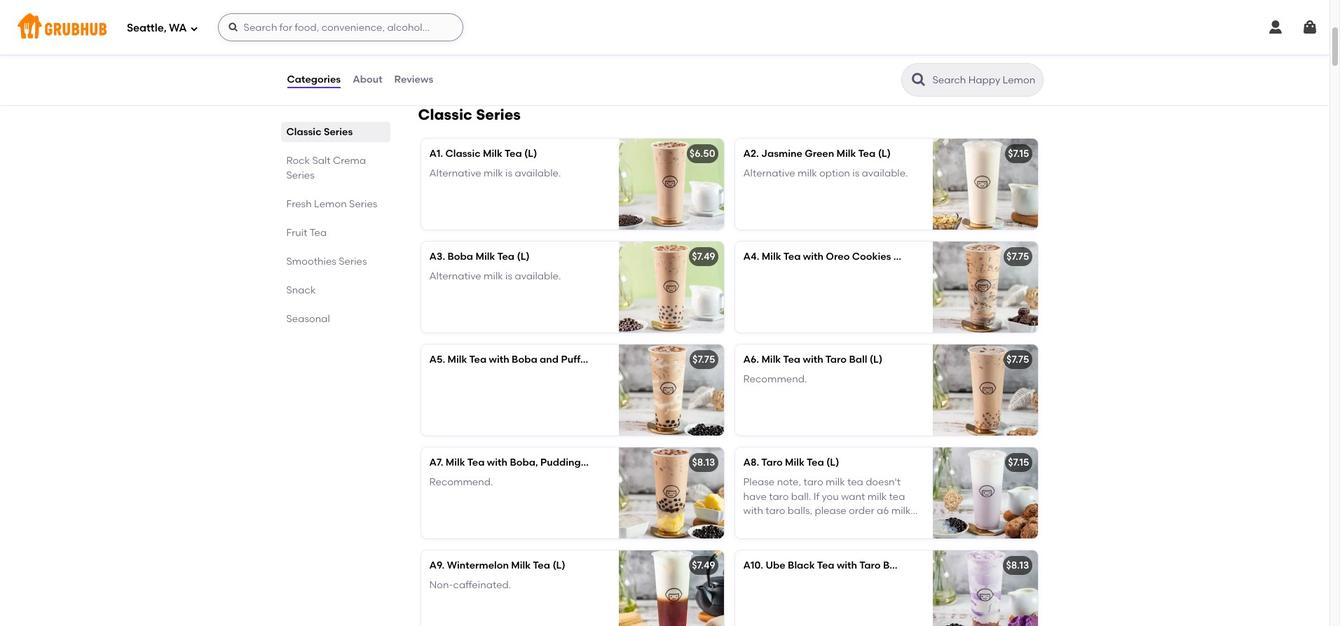 Task type: describe. For each thing, give the bounding box(es) containing it.
a9.
[[430, 560, 445, 572]]

and for pudding
[[584, 457, 603, 469]]

svg image
[[1302, 19, 1319, 36]]

is for $6.50
[[506, 168, 513, 180]]

balls,
[[788, 506, 813, 518]]

a3. boba milk tea (l)
[[430, 251, 530, 263]]

$7.49 for a4.
[[692, 251, 716, 263]]

$8.13 for a10. ube black tea with taro ball (l) image
[[1007, 560, 1030, 572]]

a4. milk tea with oreo cookies and puff cream (l) image
[[933, 242, 1038, 333]]

smoothies series
[[286, 256, 367, 268]]

a8. taro milk tea (l) image
[[933, 448, 1038, 539]]

fruit
[[286, 227, 308, 239]]

start
[[303, 8, 327, 20]]

and for cookies
[[894, 251, 913, 263]]

1 horizontal spatial cream
[[937, 251, 970, 263]]

reviews button
[[394, 55, 434, 105]]

a2. jasmine green milk tea (l)
[[744, 148, 891, 160]]

a1. classic milk tea (l) image
[[619, 139, 724, 230]]

a9. wintermelon milk tea (l)
[[430, 560, 566, 572]]

0 vertical spatial ball
[[850, 354, 868, 366]]

salt
[[312, 155, 331, 167]]

order inside please note, taro milk tea doesn't have taro ball. if you want milk tea with taro balls, please order a6 milk tea with taro balls.
[[849, 506, 875, 518]]

crema
[[333, 155, 366, 167]]

jasmine
[[762, 148, 803, 160]]

oreo
[[826, 251, 850, 263]]

milk right a1.
[[483, 148, 503, 160]]

$6.50
[[690, 148, 716, 160]]

0 horizontal spatial taro
[[762, 457, 783, 469]]

wa
[[169, 21, 187, 34]]

snack
[[286, 285, 316, 297]]

start group order button
[[286, 1, 385, 27]]

smoothies series tab
[[286, 255, 385, 269]]

a3. boba milk tea (l) image
[[619, 242, 724, 333]]

fruit tea
[[286, 227, 327, 239]]

a7. milk tea with boba, pudding and lychee jelly (l) image
[[619, 448, 724, 539]]

a10. ube black tea with taro ball (l)
[[744, 560, 917, 572]]

note,
[[777, 477, 802, 489]]

$8.13 for a7. milk tea with boba, pudding and lychee jelly (l) image
[[692, 457, 716, 469]]

milk right the a3.
[[476, 251, 495, 263]]

lychee
[[605, 457, 639, 469]]

ball.
[[792, 491, 812, 503]]

jelly
[[641, 457, 664, 469]]

pudding
[[541, 457, 581, 469]]

balls.
[[807, 520, 831, 532]]

taro left balls,
[[766, 506, 786, 518]]

1 vertical spatial boba
[[512, 354, 538, 366]]

1 horizontal spatial svg image
[[228, 22, 239, 33]]

if
[[814, 491, 820, 503]]

a5.
[[430, 354, 445, 366]]

0 horizontal spatial svg image
[[190, 24, 198, 33]]

milk right a5.
[[448, 354, 467, 366]]

a4.
[[744, 251, 760, 263]]

alternative milk option is available.
[[744, 168, 909, 180]]

order inside button
[[360, 8, 385, 20]]

milk up note,
[[786, 457, 805, 469]]

milk down the a3. boba milk tea (l)
[[484, 271, 503, 283]]

about button
[[352, 55, 383, 105]]

a7. milk tea with boba, pudding and lychee jelly (l)
[[430, 457, 679, 469]]

cookies
[[853, 251, 892, 263]]

about
[[353, 74, 383, 85]]

milk right a6
[[892, 506, 911, 518]]

please
[[815, 506, 847, 518]]

$7.49 for a10.
[[692, 560, 716, 572]]

green
[[805, 148, 835, 160]]

reviews
[[395, 74, 434, 85]]

$7.15 for alternative milk option is available.
[[1009, 148, 1030, 160]]

caffeinated.
[[453, 580, 511, 592]]

categories
[[287, 74, 341, 85]]

option
[[820, 168, 851, 180]]

series right the lemon
[[349, 198, 378, 210]]

tea inside tab
[[310, 227, 327, 239]]

smoothies
[[286, 256, 337, 268]]

alternative milk is available. for boba
[[430, 271, 561, 283]]

recommend. for a6.
[[744, 374, 808, 386]]

black
[[788, 560, 815, 572]]

series up "a1. classic milk tea (l)"
[[476, 106, 521, 123]]

non-
[[430, 580, 453, 592]]

people icon image
[[286, 7, 301, 21]]

please note, taro milk tea doesn't have taro ball. if you want milk tea with taro balls, please order a6 milk tea with taro balls.
[[744, 477, 911, 532]]

a6.
[[744, 354, 760, 366]]

alternative for boba
[[430, 271, 482, 283]]

$7.75 for a5. milk tea with boba and puff cream (l)
[[693, 354, 716, 366]]

$7.15 for please note, taro milk tea doesn't have taro ball. if you want milk tea with taro balls, please order a6 milk tea with taro balls.
[[1009, 457, 1030, 469]]



Task type: locate. For each thing, give the bounding box(es) containing it.
classic series up "a1. classic milk tea (l)"
[[418, 106, 521, 123]]

cream
[[937, 251, 970, 263], [583, 354, 616, 366]]

$7.49 left a4.
[[692, 251, 716, 263]]

1 horizontal spatial boba
[[512, 354, 538, 366]]

a6. milk tea with taro ball (l)
[[744, 354, 883, 366]]

you
[[822, 491, 839, 503]]

tea down doesn't
[[890, 491, 906, 503]]

1 $7.15 from the top
[[1009, 148, 1030, 160]]

0 horizontal spatial and
[[540, 354, 559, 366]]

1 horizontal spatial order
[[849, 506, 875, 518]]

milk right wintermelon
[[512, 560, 531, 572]]

0 horizontal spatial tea
[[744, 520, 760, 532]]

taro
[[804, 477, 824, 489], [769, 491, 789, 503], [766, 506, 786, 518], [784, 520, 804, 532]]

want
[[842, 491, 866, 503]]

1 vertical spatial tea
[[890, 491, 906, 503]]

puff
[[915, 251, 935, 263], [561, 354, 581, 366]]

0 horizontal spatial classic series
[[286, 126, 353, 138]]

tea down have
[[744, 520, 760, 532]]

seattle,
[[127, 21, 167, 34]]

0 horizontal spatial order
[[360, 8, 385, 20]]

available. for $7.49
[[515, 271, 561, 283]]

2 $7.15 from the top
[[1009, 457, 1030, 469]]

seattle, wa
[[127, 21, 187, 34]]

have
[[744, 491, 767, 503]]

classic series up salt
[[286, 126, 353, 138]]

categories button
[[286, 55, 342, 105]]

fruit tea tab
[[286, 226, 385, 241]]

2 vertical spatial classic
[[446, 148, 481, 160]]

rock salt crema series tab
[[286, 154, 385, 183]]

1 horizontal spatial ball
[[884, 560, 902, 572]]

a10. ube black tea with taro ball (l) image
[[933, 551, 1038, 627]]

milk up you
[[826, 477, 846, 489]]

recommend. for a7.
[[430, 477, 493, 489]]

series
[[476, 106, 521, 123], [324, 126, 353, 138], [286, 170, 315, 182], [349, 198, 378, 210], [339, 256, 367, 268]]

rock
[[286, 155, 310, 167]]

svg image
[[1268, 19, 1285, 36], [228, 22, 239, 33], [190, 24, 198, 33]]

taro down note,
[[769, 491, 789, 503]]

search icon image
[[911, 72, 927, 88]]

0 horizontal spatial $8.13
[[692, 457, 716, 469]]

classic series inside tab
[[286, 126, 353, 138]]

fresh
[[286, 198, 312, 210]]

1 vertical spatial recommend.
[[430, 477, 493, 489]]

2 horizontal spatial and
[[894, 251, 913, 263]]

1 vertical spatial ball
[[884, 560, 902, 572]]

doesn't
[[866, 477, 901, 489]]

ube
[[766, 560, 786, 572]]

0 horizontal spatial boba
[[448, 251, 473, 263]]

a5. milk tea with boba and puff cream (l)
[[430, 354, 632, 366]]

$8.13
[[692, 457, 716, 469], [1007, 560, 1030, 572]]

(l)
[[525, 148, 538, 160], [878, 148, 891, 160], [517, 251, 530, 263], [973, 251, 985, 263], [619, 354, 632, 366], [870, 354, 883, 366], [666, 457, 679, 469], [827, 457, 840, 469], [553, 560, 566, 572], [904, 560, 917, 572]]

alternative down the a3.
[[430, 271, 482, 283]]

classic series
[[418, 106, 521, 123], [286, 126, 353, 138]]

recommend. down a6.
[[744, 374, 808, 386]]

milk up a6
[[868, 491, 887, 503]]

fresh lemon series tab
[[286, 197, 385, 212]]

order right group
[[360, 8, 385, 20]]

0 vertical spatial puff
[[915, 251, 935, 263]]

series up crema
[[324, 126, 353, 138]]

1 horizontal spatial taro
[[826, 354, 847, 366]]

0 vertical spatial boba
[[448, 251, 473, 263]]

0 vertical spatial order
[[360, 8, 385, 20]]

1 $7.49 from the top
[[692, 251, 716, 263]]

a3.
[[430, 251, 445, 263]]

2 alternative milk is available. from the top
[[430, 271, 561, 283]]

0 horizontal spatial cream
[[583, 354, 616, 366]]

$7.49
[[692, 251, 716, 263], [692, 560, 716, 572]]

boba
[[448, 251, 473, 263], [512, 354, 538, 366]]

alternative milk is available.
[[430, 168, 561, 180], [430, 271, 561, 283]]

0 vertical spatial $8.13
[[692, 457, 716, 469]]

snack tab
[[286, 283, 385, 298]]

2 horizontal spatial svg image
[[1268, 19, 1285, 36]]

a2.
[[744, 148, 759, 160]]

2 horizontal spatial taro
[[860, 560, 881, 572]]

classic right a1.
[[446, 148, 481, 160]]

1 horizontal spatial $8.13
[[1007, 560, 1030, 572]]

milk up option on the right top
[[837, 148, 857, 160]]

order down want
[[849, 506, 875, 518]]

classic
[[418, 106, 473, 123], [286, 126, 322, 138], [446, 148, 481, 160]]

series down rock
[[286, 170, 315, 182]]

1 vertical spatial and
[[540, 354, 559, 366]]

rock salt crema series
[[286, 155, 366, 182]]

alternative
[[430, 168, 482, 180], [744, 168, 796, 180], [430, 271, 482, 283]]

0 vertical spatial $7.15
[[1009, 148, 1030, 160]]

taro up if
[[804, 477, 824, 489]]

a7.
[[430, 457, 444, 469]]

alternative for jasmine
[[744, 168, 796, 180]]

milk right a6.
[[762, 354, 781, 366]]

is for $7.49
[[506, 271, 513, 283]]

taro
[[826, 354, 847, 366], [762, 457, 783, 469], [860, 560, 881, 572]]

tea
[[848, 477, 864, 489], [890, 491, 906, 503], [744, 520, 760, 532]]

1 vertical spatial order
[[849, 506, 875, 518]]

alternative milk is available. down the a3. boba milk tea (l)
[[430, 271, 561, 283]]

milk down a2. jasmine green milk tea (l)
[[798, 168, 818, 180]]

available.
[[515, 168, 561, 180], [862, 168, 909, 180], [515, 271, 561, 283]]

1 vertical spatial taro
[[762, 457, 783, 469]]

0 vertical spatial and
[[894, 251, 913, 263]]

0 vertical spatial tea
[[848, 477, 864, 489]]

0 vertical spatial classic series
[[418, 106, 521, 123]]

start group order
[[303, 8, 385, 20]]

seasonal tab
[[286, 312, 385, 327]]

fresh lemon series
[[286, 198, 378, 210]]

alternative milk is available. down "a1. classic milk tea (l)"
[[430, 168, 561, 180]]

0 horizontal spatial recommend.
[[430, 477, 493, 489]]

a8. taro milk tea (l)
[[744, 457, 840, 469]]

tea
[[505, 148, 522, 160], [859, 148, 876, 160], [310, 227, 327, 239], [498, 251, 515, 263], [784, 251, 801, 263], [469, 354, 487, 366], [784, 354, 801, 366], [468, 457, 485, 469], [807, 457, 825, 469], [533, 560, 551, 572], [818, 560, 835, 572]]

2 vertical spatial and
[[584, 457, 603, 469]]

1 vertical spatial $8.13
[[1007, 560, 1030, 572]]

classic series tab
[[286, 125, 385, 140]]

0 vertical spatial classic
[[418, 106, 473, 123]]

is
[[506, 168, 513, 180], [853, 168, 860, 180], [506, 271, 513, 283]]

1 vertical spatial $7.15
[[1009, 457, 1030, 469]]

milk right a4.
[[762, 251, 782, 263]]

2 $7.49 from the top
[[692, 560, 716, 572]]

1 alternative milk is available. from the top
[[430, 168, 561, 180]]

2 horizontal spatial tea
[[890, 491, 906, 503]]

taro down balls,
[[784, 520, 804, 532]]

with
[[804, 251, 824, 263], [489, 354, 510, 366], [803, 354, 824, 366], [487, 457, 508, 469], [744, 506, 764, 518], [762, 520, 782, 532], [837, 560, 858, 572]]

a4. milk tea with oreo cookies and puff cream (l)
[[744, 251, 985, 263]]

0 vertical spatial $7.49
[[692, 251, 716, 263]]

classic up a1.
[[418, 106, 473, 123]]

0 horizontal spatial ball
[[850, 354, 868, 366]]

milk right a7.
[[446, 457, 465, 469]]

0 vertical spatial alternative milk is available.
[[430, 168, 561, 180]]

1 vertical spatial alternative milk is available.
[[430, 271, 561, 283]]

Search Happy Lemon search field
[[932, 74, 1039, 87]]

available. right option on the right top
[[862, 168, 909, 180]]

recommend.
[[744, 374, 808, 386], [430, 477, 493, 489]]

a5. milk tea with boba and puff cream (l) image
[[619, 345, 724, 436]]

$7.49 left a10.
[[692, 560, 716, 572]]

is down the a3. boba milk tea (l)
[[506, 271, 513, 283]]

classic inside tab
[[286, 126, 322, 138]]

series down fruit tea tab at the left top of page
[[339, 256, 367, 268]]

group
[[329, 8, 357, 20]]

alternative down a1.
[[430, 168, 482, 180]]

a8.
[[744, 457, 760, 469]]

milk
[[484, 168, 503, 180], [798, 168, 818, 180], [484, 271, 503, 283], [826, 477, 846, 489], [868, 491, 887, 503], [892, 506, 911, 518]]

1 vertical spatial cream
[[583, 354, 616, 366]]

seasonal
[[286, 313, 330, 325]]

0 vertical spatial cream
[[937, 251, 970, 263]]

is down "a1. classic milk tea (l)"
[[506, 168, 513, 180]]

series inside rock salt crema series
[[286, 170, 315, 182]]

alternative for classic
[[430, 168, 482, 180]]

ball
[[850, 354, 868, 366], [884, 560, 902, 572]]

0 vertical spatial recommend.
[[744, 374, 808, 386]]

$7.75
[[1007, 251, 1030, 263], [693, 354, 716, 366], [1007, 354, 1030, 366]]

1 vertical spatial classic series
[[286, 126, 353, 138]]

1 vertical spatial puff
[[561, 354, 581, 366]]

available. down the a3. boba milk tea (l)
[[515, 271, 561, 283]]

a1. classic milk tea (l)
[[430, 148, 538, 160]]

milk down "a1. classic milk tea (l)"
[[484, 168, 503, 180]]

$7.75 for a4. milk tea with oreo cookies and puff cream (l)
[[1007, 251, 1030, 263]]

a6. milk tea with taro ball (l) image
[[933, 345, 1038, 436]]

is right option on the right top
[[853, 168, 860, 180]]

available. for $6.50
[[515, 168, 561, 180]]

2 vertical spatial tea
[[744, 520, 760, 532]]

milk
[[483, 148, 503, 160], [837, 148, 857, 160], [476, 251, 495, 263], [762, 251, 782, 263], [448, 354, 467, 366], [762, 354, 781, 366], [446, 457, 465, 469], [786, 457, 805, 469], [512, 560, 531, 572]]

lemon
[[314, 198, 347, 210]]

1 horizontal spatial and
[[584, 457, 603, 469]]

1 horizontal spatial puff
[[915, 251, 935, 263]]

0 vertical spatial taro
[[826, 354, 847, 366]]

recommend. down a7.
[[430, 477, 493, 489]]

0 horizontal spatial puff
[[561, 354, 581, 366]]

a10.
[[744, 560, 764, 572]]

main navigation navigation
[[0, 0, 1330, 55]]

1 horizontal spatial recommend.
[[744, 374, 808, 386]]

1 vertical spatial $7.49
[[692, 560, 716, 572]]

a2. jasmine green milk tea (l) image
[[933, 139, 1038, 230]]

1 horizontal spatial classic series
[[418, 106, 521, 123]]

please
[[744, 477, 775, 489]]

a9. wintermelon milk tea (l) image
[[619, 551, 724, 627]]

alternative down jasmine
[[744, 168, 796, 180]]

$7.15
[[1009, 148, 1030, 160], [1009, 457, 1030, 469]]

a1.
[[430, 148, 443, 160]]

boba,
[[510, 457, 538, 469]]

1 vertical spatial classic
[[286, 126, 322, 138]]

Search for food, convenience, alcohol... search field
[[218, 13, 463, 41]]

classic up rock
[[286, 126, 322, 138]]

a6
[[877, 506, 890, 518]]

wintermelon
[[447, 560, 509, 572]]

tea up want
[[848, 477, 864, 489]]

1 horizontal spatial tea
[[848, 477, 864, 489]]

alternative milk is available. for classic
[[430, 168, 561, 180]]

non-caffeinated.
[[430, 580, 511, 592]]

2 vertical spatial taro
[[860, 560, 881, 572]]

available. down "a1. classic milk tea (l)"
[[515, 168, 561, 180]]

and
[[894, 251, 913, 263], [540, 354, 559, 366], [584, 457, 603, 469]]

order
[[360, 8, 385, 20], [849, 506, 875, 518]]



Task type: vqa. For each thing, say whether or not it's contained in the screenshot.
Order
yes



